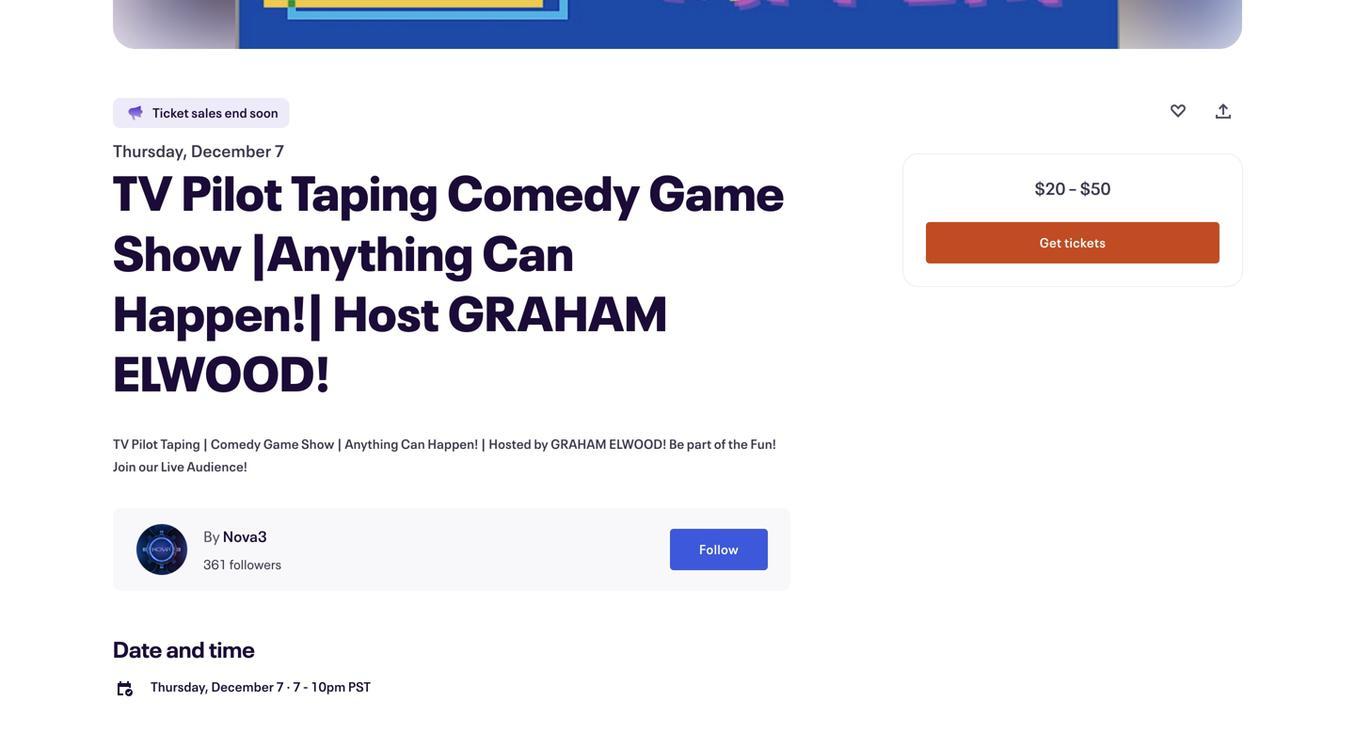 Task type: vqa. For each thing, say whether or not it's contained in the screenshot.
Pilot to the top
yes



Task type: locate. For each thing, give the bounding box(es) containing it.
–
[[1069, 177, 1077, 200]]

$20 – $50
[[1035, 177, 1111, 200]]

0 horizontal spatial elwood!
[[113, 340, 331, 405]]

graham
[[448, 280, 668, 345], [551, 435, 607, 453]]

1 horizontal spatial comedy
[[447, 160, 640, 224]]

pilot down end
[[181, 160, 282, 224]]

happen!
[[428, 435, 478, 453]]

0 vertical spatial pilot
[[181, 160, 282, 224]]

the
[[729, 435, 748, 453]]

0 vertical spatial comedy
[[447, 160, 640, 224]]

game
[[649, 160, 785, 224], [263, 435, 299, 453]]

1 horizontal spatial elwood!
[[609, 435, 667, 453]]

| left hosted
[[481, 435, 486, 453]]

1 vertical spatial graham
[[551, 435, 607, 453]]

part
[[687, 435, 712, 453]]

1 vertical spatial tv
[[113, 435, 129, 453]]

our
[[139, 458, 158, 475]]

tv inside tv pilot taping | comedy game show | anything can happen! | hosted by graham elwood!  be part of the fun! join our live audience!
[[113, 435, 129, 453]]

1 horizontal spatial pilot
[[181, 160, 282, 224]]

live
[[161, 458, 185, 475]]

0 vertical spatial elwood!
[[113, 340, 331, 405]]

7 down soon
[[274, 139, 285, 162]]

join
[[113, 458, 136, 475]]

10pm
[[311, 678, 346, 696]]

0 vertical spatial graham
[[448, 280, 668, 345]]

end
[[225, 104, 247, 121]]

7
[[274, 139, 285, 162], [276, 678, 284, 696], [293, 678, 301, 696]]

2 | from the left
[[337, 435, 342, 453]]

be
[[669, 435, 685, 453]]

0 vertical spatial game
[[649, 160, 785, 224]]

1 vertical spatial show
[[301, 435, 334, 453]]

show
[[113, 220, 241, 284], [301, 435, 334, 453]]

0 vertical spatial tv
[[113, 160, 173, 224]]

1 vertical spatial thursday,
[[151, 678, 209, 696]]

1 vertical spatial comedy
[[211, 435, 261, 453]]

can
[[482, 220, 574, 284], [401, 435, 425, 453]]

pilot
[[181, 160, 282, 224], [131, 435, 158, 453]]

0 horizontal spatial show
[[113, 220, 241, 284]]

1 tv from the top
[[113, 160, 173, 224]]

december for 7
[[211, 678, 274, 696]]

0 horizontal spatial pilot
[[131, 435, 158, 453]]

1 vertical spatial game
[[263, 435, 299, 453]]

december inside thursday, december 7 tv pilot taping comedy game show |anything can happen!| host graham elwood!
[[191, 139, 271, 162]]

pilot inside tv pilot taping | comedy game show | anything can happen! | hosted by graham elwood!  be part of the fun! join our live audience!
[[131, 435, 158, 453]]

tv down the ticket
[[113, 160, 173, 224]]

0 vertical spatial december
[[191, 139, 271, 162]]

1 vertical spatial elwood!
[[609, 435, 667, 453]]

thursday, inside thursday, december 7 tv pilot taping comedy game show |anything can happen!| host graham elwood!
[[113, 139, 188, 162]]

1 horizontal spatial show
[[301, 435, 334, 453]]

and
[[166, 634, 205, 664]]

soon
[[250, 104, 278, 121]]

taping
[[291, 160, 439, 224], [160, 435, 200, 453]]

1 vertical spatial december
[[211, 678, 274, 696]]

1 horizontal spatial taping
[[291, 160, 439, 224]]

fun!
[[751, 435, 777, 453]]

1 horizontal spatial can
[[482, 220, 574, 284]]

date and time
[[113, 634, 255, 664]]

thursday, for ·
[[151, 678, 209, 696]]

| left anything
[[337, 435, 342, 453]]

organizer profile element
[[113, 508, 791, 591]]

0 horizontal spatial |
[[203, 435, 208, 453]]

0 vertical spatial thursday,
[[113, 139, 188, 162]]

by
[[534, 435, 549, 453]]

tv
[[113, 160, 173, 224], [113, 435, 129, 453]]

0 vertical spatial taping
[[291, 160, 439, 224]]

elwood! inside tv pilot taping | comedy game show | anything can happen! | hosted by graham elwood!  be part of the fun! join our live audience!
[[609, 435, 667, 453]]

tv up join
[[113, 435, 129, 453]]

| up audience!
[[203, 435, 208, 453]]

tickets
[[1065, 234, 1106, 251]]

0 horizontal spatial comedy
[[211, 435, 261, 453]]

graham inside thursday, december 7 tv pilot taping comedy game show |anything can happen!| host graham elwood!
[[448, 280, 668, 345]]

tv pilot taping | comedy game show | anything can happen! | hosted by graham elwood!  be part of the fun! join our live audience!
[[113, 435, 777, 475]]

pilot up our
[[131, 435, 158, 453]]

7 inside thursday, december 7 tv pilot taping comedy game show |anything can happen!| host graham elwood!
[[274, 139, 285, 162]]

1 vertical spatial can
[[401, 435, 425, 453]]

elwood! inside thursday, december 7 tv pilot taping comedy game show |anything can happen!| host graham elwood!
[[113, 340, 331, 405]]

show inside tv pilot taping | comedy game show | anything can happen! | hosted by graham elwood!  be part of the fun! join our live audience!
[[301, 435, 334, 453]]

pilot inside thursday, december 7 tv pilot taping comedy game show |anything can happen!| host graham elwood!
[[181, 160, 282, 224]]

graham inside tv pilot taping | comedy game show | anything can happen! | hosted by graham elwood!  be part of the fun! join our live audience!
[[551, 435, 607, 453]]

0 horizontal spatial game
[[263, 435, 299, 453]]

1 vertical spatial pilot
[[131, 435, 158, 453]]

7 for pilot
[[274, 139, 285, 162]]

0 vertical spatial can
[[482, 220, 574, 284]]

1 vertical spatial taping
[[160, 435, 200, 453]]

pst
[[348, 678, 371, 696]]

7 for 7
[[276, 678, 284, 696]]

elwood!
[[113, 340, 331, 405], [609, 435, 667, 453]]

2 tv from the top
[[113, 435, 129, 453]]

thursday, down date and time
[[151, 678, 209, 696]]

december down end
[[191, 139, 271, 162]]

follow
[[699, 541, 739, 558]]

thursday, down the ticket
[[113, 139, 188, 162]]

|
[[203, 435, 208, 453], [337, 435, 342, 453], [481, 435, 486, 453]]

december
[[191, 139, 271, 162], [211, 678, 274, 696]]

thursday,
[[113, 139, 188, 162], [151, 678, 209, 696]]

follow button
[[670, 529, 768, 570]]

host
[[333, 280, 439, 345]]

1 horizontal spatial game
[[649, 160, 785, 224]]

show inside thursday, december 7 tv pilot taping comedy game show |anything can happen!| host graham elwood!
[[113, 220, 241, 284]]

0 vertical spatial show
[[113, 220, 241, 284]]

comedy
[[447, 160, 640, 224], [211, 435, 261, 453]]

|anything
[[250, 220, 474, 284]]

0 horizontal spatial can
[[401, 435, 425, 453]]

0 horizontal spatial taping
[[160, 435, 200, 453]]

·
[[287, 678, 290, 696]]

december for pilot
[[191, 139, 271, 162]]

december down time
[[211, 678, 274, 696]]

2 horizontal spatial |
[[481, 435, 486, 453]]

1 horizontal spatial |
[[337, 435, 342, 453]]

7 left ·
[[276, 678, 284, 696]]



Task type: describe. For each thing, give the bounding box(es) containing it.
game inside thursday, december 7 tv pilot taping comedy game show |anything can happen!| host graham elwood!
[[649, 160, 785, 224]]

1 | from the left
[[203, 435, 208, 453]]

game inside tv pilot taping | comedy game show | anything can happen! | hosted by graham elwood!  be part of the fun! join our live audience!
[[263, 435, 299, 453]]

-
[[303, 678, 308, 696]]

thursday, december 7 · 7 - 10pm pst
[[151, 678, 371, 696]]

7 right ·
[[293, 678, 301, 696]]

time
[[209, 634, 255, 664]]

can inside tv pilot taping | comedy game show | anything can happen! | hosted by graham elwood!  be part of the fun! join our live audience!
[[401, 435, 425, 453]]

taping inside tv pilot taping | comedy game show | anything can happen! | hosted by graham elwood!  be part of the fun! join our live audience!
[[160, 435, 200, 453]]

$20
[[1035, 177, 1066, 200]]

audience!
[[187, 458, 248, 475]]

hosted
[[489, 435, 532, 453]]

tv pilot taping comedy game show |anything can happen!| host graham elwood! image
[[235, 0, 1120, 49]]

taping inside thursday, december 7 tv pilot taping comedy game show |anything can happen!| host graham elwood!
[[291, 160, 439, 224]]

of
[[714, 435, 726, 453]]

ticket sales end soon
[[153, 104, 278, 121]]

tv inside thursday, december 7 tv pilot taping comedy game show |anything can happen!| host graham elwood!
[[113, 160, 173, 224]]

comedy inside tv pilot taping | comedy game show | anything can happen! | hosted by graham elwood!  be part of the fun! join our live audience!
[[211, 435, 261, 453]]

get
[[1040, 234, 1062, 251]]

followers
[[229, 556, 282, 573]]

can inside thursday, december 7 tv pilot taping comedy game show |anything can happen!| host graham elwood!
[[482, 220, 574, 284]]

happen!|
[[113, 280, 324, 345]]

get tickets button
[[926, 222, 1220, 264]]

sales
[[191, 104, 222, 121]]

comedy inside thursday, december 7 tv pilot taping comedy game show |anything can happen!| host graham elwood!
[[447, 160, 640, 224]]

$50
[[1080, 177, 1111, 200]]

by
[[203, 526, 220, 546]]

nova3
[[223, 526, 267, 546]]

thursday, for tv
[[113, 139, 188, 162]]

thursday, december 7 tv pilot taping comedy game show |anything can happen!| host graham elwood!
[[113, 139, 785, 405]]

by nova3 361 followers
[[203, 526, 282, 573]]

get tickets
[[1040, 234, 1106, 251]]

date
[[113, 634, 162, 664]]

361
[[203, 556, 227, 573]]

anything
[[345, 435, 399, 453]]

3 | from the left
[[481, 435, 486, 453]]

ticket
[[153, 104, 189, 121]]



